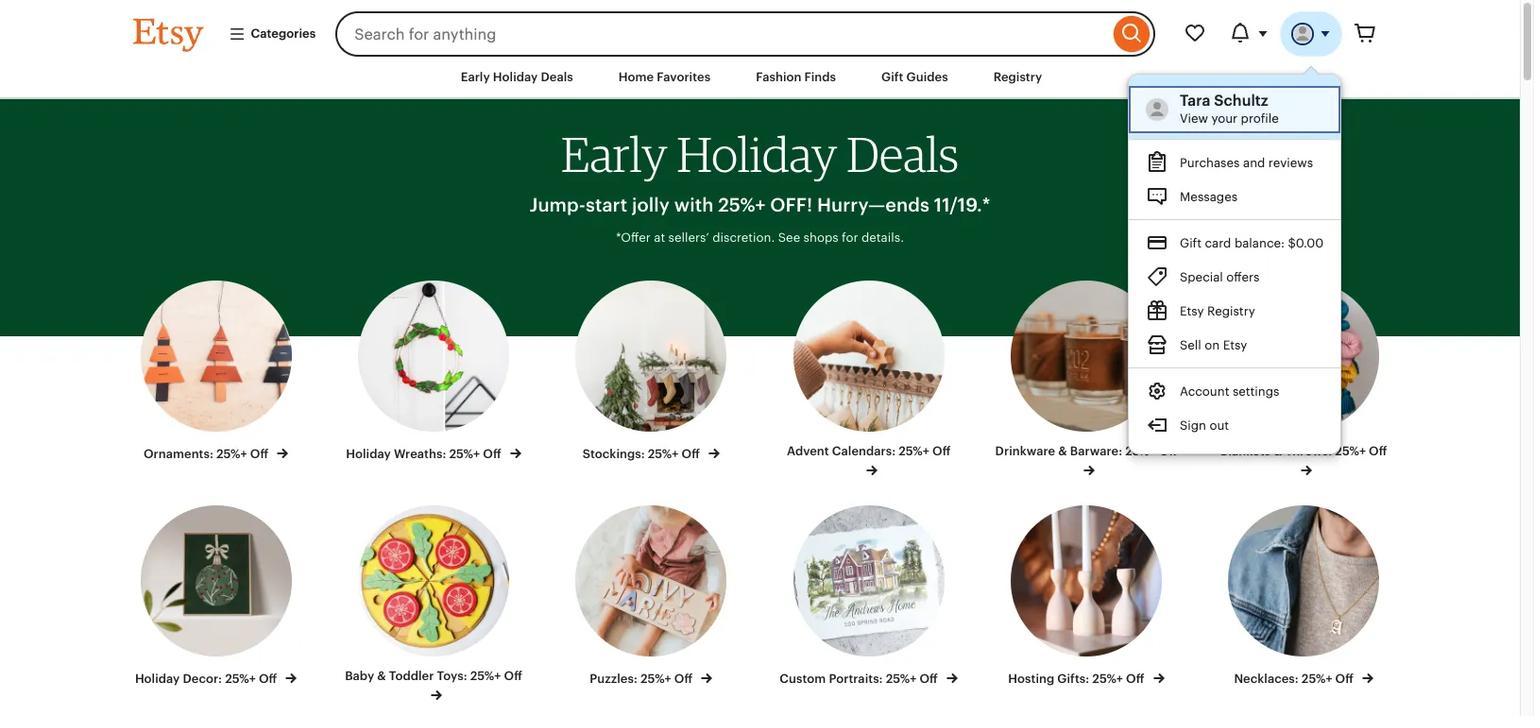 Task type: vqa. For each thing, say whether or not it's contained in the screenshot.
2nd SUNRISE from the right
no



Task type: describe. For each thing, give the bounding box(es) containing it.
finds
[[804, 70, 836, 84]]

on
[[1205, 338, 1220, 352]]

fashion finds
[[756, 70, 836, 84]]

fashion finds link
[[742, 60, 850, 95]]

favorites
[[657, 70, 711, 84]]

& for throws:
[[1274, 444, 1282, 458]]

offers
[[1227, 270, 1260, 284]]

1 horizontal spatial tara schultz's avatar image
[[1291, 23, 1314, 45]]

jolly
[[632, 195, 670, 216]]

home favorites link
[[604, 60, 725, 95]]

25%+ right necklaces:
[[1302, 672, 1332, 686]]

tara schultz view your profile
[[1180, 92, 1279, 126]]

$
[[1288, 236, 1296, 250]]

advent calendars: 25%+ off link
[[777, 281, 961, 480]]

shops
[[804, 231, 839, 245]]

holiday wreaths: 25%+ off link
[[342, 281, 525, 463]]

holiday wreaths: 25%+ off
[[346, 447, 504, 461]]

stockings: 25%+ off
[[582, 447, 703, 461]]

card
[[1205, 236, 1231, 250]]

schultz
[[1214, 92, 1269, 110]]

jump-start jolly with 25%+ off! hurry—ends 11/19.*
[[529, 195, 990, 216]]

custom
[[780, 672, 826, 686]]

start
[[586, 195, 627, 216]]

& for toddler
[[377, 669, 386, 683]]

view
[[1180, 111, 1208, 126]]

for
[[842, 231, 858, 245]]

drinkware & barware: 25%+ off link
[[995, 281, 1178, 480]]

see
[[778, 231, 800, 245]]

25%+ right decor:
[[225, 672, 256, 686]]

0 vertical spatial etsy
[[1180, 304, 1204, 318]]

out
[[1210, 418, 1229, 432]]

0 horizontal spatial early
[[461, 70, 490, 84]]

off inside 'link'
[[682, 447, 700, 461]]

toddler
[[389, 669, 434, 683]]

stockings: 25%+ off link
[[559, 281, 743, 463]]

special offers
[[1180, 270, 1260, 284]]

blankets & throws: 25%+ off link
[[1212, 281, 1396, 480]]

purchases and reviews
[[1180, 156, 1313, 170]]

reviews
[[1269, 156, 1313, 170]]

special offers link
[[1129, 260, 1341, 294]]

25%+ up discretion.
[[718, 195, 766, 216]]

sell on etsy
[[1180, 338, 1247, 352]]

*offer
[[616, 231, 651, 245]]

off right puzzles:
[[674, 672, 693, 686]]

your
[[1212, 111, 1238, 126]]

messages
[[1180, 190, 1238, 204]]

0 vertical spatial early holiday deals
[[461, 70, 573, 84]]

drinkware
[[995, 444, 1055, 458]]

0.00
[[1296, 236, 1324, 250]]

25%+ right the throws:
[[1335, 444, 1366, 458]]

gift for gift card balance: $ 0.00
[[1180, 236, 1202, 250]]

sign out link
[[1129, 408, 1341, 442]]

advent calendars: 25%+ off
[[787, 444, 951, 458]]

drinkware & barware: 25%+ off
[[995, 444, 1177, 458]]

baby & toddler toys: 25%+ off
[[345, 669, 522, 683]]

11/19.*
[[934, 195, 990, 216]]

necklaces:
[[1234, 672, 1299, 686]]

custom portraits: 25%+ off
[[780, 672, 941, 686]]

blankets
[[1221, 444, 1271, 458]]

sign
[[1180, 418, 1206, 432]]

account settings link
[[1129, 374, 1341, 408]]

jump-
[[529, 195, 586, 216]]

baby
[[345, 669, 374, 683]]

off right portraits:
[[920, 672, 938, 686]]

special
[[1180, 270, 1223, 284]]

account settings
[[1180, 384, 1280, 398]]

and
[[1243, 156, 1265, 170]]

holiday inside early holiday deals link
[[493, 70, 538, 84]]

fashion
[[756, 70, 801, 84]]

puzzles:
[[590, 672, 638, 686]]

blankets & throws: 25%+ off
[[1221, 444, 1387, 458]]

off!
[[770, 195, 813, 216]]

sellers'
[[668, 231, 709, 245]]



Task type: locate. For each thing, give the bounding box(es) containing it.
etsy up the sell
[[1180, 304, 1204, 318]]

baby & toddler toys: 25%+ off link
[[342, 506, 525, 705]]

1 horizontal spatial deals
[[847, 125, 959, 183]]

&
[[1058, 444, 1067, 458], [1274, 444, 1282, 458], [377, 669, 386, 683]]

gift guides link
[[867, 60, 962, 95]]

puzzles: 25%+ off link
[[559, 506, 743, 688]]

0 horizontal spatial deals
[[541, 70, 573, 84]]

necklaces: 25%+ off link
[[1212, 506, 1396, 688]]

home favorites
[[619, 70, 711, 84]]

gift guides
[[881, 70, 948, 84]]

25%+ right puzzles:
[[641, 672, 671, 686]]

gifts:
[[1057, 672, 1089, 686]]

off right gifts:
[[1126, 672, 1144, 686]]

off
[[932, 444, 951, 458], [1159, 444, 1177, 458], [1369, 444, 1387, 458], [250, 447, 268, 461], [483, 447, 501, 461], [682, 447, 700, 461], [504, 669, 522, 683], [259, 672, 277, 686], [674, 672, 693, 686], [920, 672, 938, 686], [1126, 672, 1144, 686], [1335, 672, 1354, 686]]

barware:
[[1070, 444, 1122, 458]]

gift inside gift guides link
[[881, 70, 903, 84]]

gift left card
[[1180, 236, 1202, 250]]

1 horizontal spatial &
[[1058, 444, 1067, 458]]

tara schultz's avatar image left view
[[1146, 98, 1169, 121]]

home
[[619, 70, 654, 84]]

None search field
[[335, 11, 1155, 57]]

custom portraits: 25%+ off link
[[777, 506, 961, 688]]

decor:
[[183, 672, 222, 686]]

1 vertical spatial early
[[561, 125, 667, 183]]

view your profile element
[[1180, 92, 1324, 111]]

sell
[[1180, 338, 1202, 352]]

1 horizontal spatial early
[[561, 125, 667, 183]]

etsy registry
[[1180, 304, 1255, 318]]

1 horizontal spatial etsy
[[1223, 338, 1247, 352]]

early holiday deals main content
[[0, 99, 1520, 716]]

tara schultz's avatar image
[[1291, 23, 1314, 45], [1146, 98, 1169, 121]]

0 horizontal spatial gift
[[881, 70, 903, 84]]

registry link
[[979, 60, 1056, 95]]

25%+ right calendars:
[[899, 444, 929, 458]]

off inside 'link'
[[1159, 444, 1177, 458]]

holiday decor: 25%+ off
[[135, 672, 280, 686]]

off right decor:
[[259, 672, 277, 686]]

0 horizontal spatial tara schultz's avatar image
[[1146, 98, 1169, 121]]

*offer at sellers' discretion. see shops for details.
[[616, 231, 904, 245]]

early holiday deals link
[[447, 60, 587, 95]]

sell on etsy link
[[1129, 328, 1341, 362]]

gift card balance: $ 0.00
[[1180, 236, 1324, 250]]

& for barware:
[[1058, 444, 1067, 458]]

0 horizontal spatial etsy
[[1180, 304, 1204, 318]]

necklaces: 25%+ off
[[1234, 672, 1357, 686]]

early holiday deals
[[461, 70, 573, 84], [561, 125, 959, 183]]

off right calendars:
[[932, 444, 951, 458]]

& left barware:
[[1058, 444, 1067, 458]]

deals inside main content
[[847, 125, 959, 183]]

25%+ inside 'link'
[[648, 447, 679, 461]]

1 vertical spatial registry
[[1207, 304, 1255, 318]]

25%+ right toys:
[[470, 669, 501, 683]]

etsy inside "link"
[[1223, 338, 1247, 352]]

registry inside tara schultz banner
[[1207, 304, 1255, 318]]

ornaments:
[[144, 447, 213, 461]]

purchases
[[1180, 156, 1240, 170]]

purchases and reviews link
[[1129, 145, 1341, 179]]

puzzles: 25%+ off
[[590, 672, 696, 686]]

0 vertical spatial tara schultz's avatar image
[[1291, 23, 1314, 45]]

registry up sell on etsy "link"
[[1207, 304, 1255, 318]]

details.
[[861, 231, 904, 245]]

25%+ right gifts:
[[1092, 672, 1123, 686]]

early
[[461, 70, 490, 84], [561, 125, 667, 183]]

gift inside tara schultz banner
[[1180, 236, 1202, 250]]

at
[[654, 231, 665, 245]]

sign out
[[1180, 418, 1229, 432]]

deals
[[541, 70, 573, 84], [847, 125, 959, 183]]

off right the throws:
[[1369, 444, 1387, 458]]

categories button
[[214, 17, 330, 51]]

25%+ right barware:
[[1125, 444, 1156, 458]]

portraits:
[[829, 672, 883, 686]]

early holiday deals inside main content
[[561, 125, 959, 183]]

advent
[[787, 444, 829, 458]]

Search for anything text field
[[335, 11, 1109, 57]]

discretion.
[[712, 231, 775, 245]]

1 vertical spatial gift
[[1180, 236, 1202, 250]]

ornaments: 25%+ off
[[144, 447, 271, 461]]

off right necklaces:
[[1335, 672, 1354, 686]]

holiday
[[493, 70, 538, 84], [677, 125, 837, 183], [346, 447, 391, 461], [135, 672, 180, 686]]

wreaths:
[[394, 447, 446, 461]]

0 horizontal spatial &
[[377, 669, 386, 683]]

0 horizontal spatial registry
[[993, 70, 1042, 84]]

off right toys:
[[504, 669, 522, 683]]

0 vertical spatial early
[[461, 70, 490, 84]]

hosting gifts: 25%+ off link
[[995, 506, 1178, 688]]

25%+ inside 'link'
[[1125, 444, 1156, 458]]

& left the throws:
[[1274, 444, 1282, 458]]

off right wreaths:
[[483, 447, 501, 461]]

& inside 'link'
[[1058, 444, 1067, 458]]

holiday inside holiday wreaths: 25%+ off link
[[346, 447, 391, 461]]

balance:
[[1235, 236, 1285, 250]]

holiday inside holiday decor: 25%+ off link
[[135, 672, 180, 686]]

etsy
[[1180, 304, 1204, 318], [1223, 338, 1247, 352]]

25%+ right portraits:
[[886, 672, 917, 686]]

guides
[[906, 70, 948, 84]]

25%+ right ornaments:
[[216, 447, 247, 461]]

0 vertical spatial registry
[[993, 70, 1042, 84]]

account
[[1180, 384, 1230, 398]]

settings
[[1233, 384, 1280, 398]]

calendars:
[[832, 444, 896, 458]]

throws:
[[1285, 444, 1332, 458]]

1 horizontal spatial gift
[[1180, 236, 1202, 250]]

etsy registry link
[[1129, 294, 1341, 328]]

gift left guides
[[881, 70, 903, 84]]

1 vertical spatial early holiday deals
[[561, 125, 959, 183]]

1 vertical spatial deals
[[847, 125, 959, 183]]

1 horizontal spatial registry
[[1207, 304, 1255, 318]]

stockings:
[[582, 447, 645, 461]]

holiday decor: 25%+ off link
[[124, 506, 308, 688]]

1 vertical spatial etsy
[[1223, 338, 1247, 352]]

etsy right on
[[1223, 338, 1247, 352]]

menu bar
[[99, 57, 1421, 99]]

registry
[[993, 70, 1042, 84], [1207, 304, 1255, 318]]

deals left home
[[541, 70, 573, 84]]

profile
[[1241, 111, 1279, 126]]

off right ornaments:
[[250, 447, 268, 461]]

messages link
[[1129, 179, 1341, 213]]

registry right guides
[[993, 70, 1042, 84]]

gift for gift guides
[[881, 70, 903, 84]]

0 vertical spatial gift
[[881, 70, 903, 84]]

with
[[674, 195, 714, 216]]

off down sign out link
[[1159, 444, 1177, 458]]

deals up hurry—ends
[[847, 125, 959, 183]]

ornaments: 25%+ off link
[[124, 281, 308, 463]]

toys:
[[437, 669, 467, 683]]

hurry—ends
[[817, 195, 929, 216]]

early inside main content
[[561, 125, 667, 183]]

2 horizontal spatial &
[[1274, 444, 1282, 458]]

tara schultz banner
[[99, 0, 1421, 454]]

categories
[[251, 26, 316, 41]]

hosting
[[1008, 672, 1054, 686]]

menu bar containing early holiday deals
[[99, 57, 1421, 99]]

none search field inside tara schultz banner
[[335, 11, 1155, 57]]

1 vertical spatial tara schultz's avatar image
[[1146, 98, 1169, 121]]

25%+ right stockings:
[[648, 447, 679, 461]]

& right baby
[[377, 669, 386, 683]]

0 vertical spatial deals
[[541, 70, 573, 84]]

gift
[[881, 70, 903, 84], [1180, 236, 1202, 250]]

tara
[[1180, 92, 1211, 110]]

off right stockings:
[[682, 447, 700, 461]]

tara schultz's avatar image up view your profile "element"
[[1291, 23, 1314, 45]]

25%+ right wreaths:
[[449, 447, 480, 461]]



